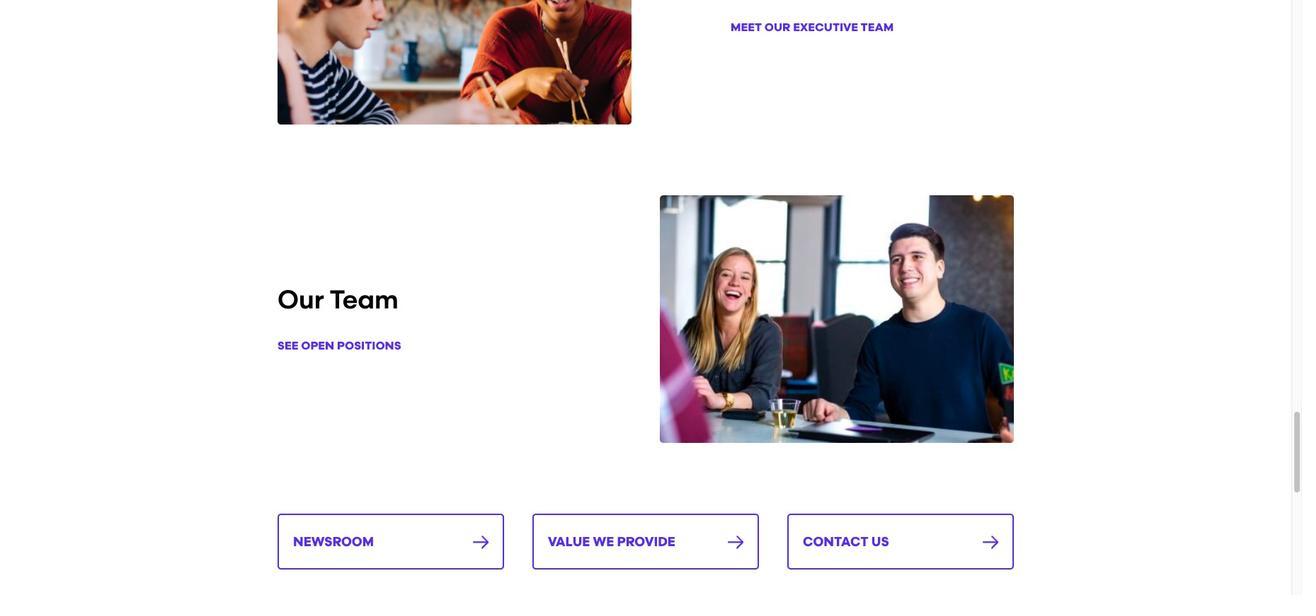 Task type: locate. For each thing, give the bounding box(es) containing it.
value we provide
[[548, 535, 675, 551]]

we
[[593, 535, 614, 551]]

open
[[301, 339, 334, 353]]

meet
[[731, 21, 762, 34]]

positions
[[337, 339, 401, 353]]

contact us link
[[787, 514, 1014, 570]]

see
[[278, 339, 298, 353]]

our
[[765, 21, 791, 34]]

meet our executive team
[[731, 21, 894, 34]]

see open positions link
[[278, 339, 401, 353]]

team
[[861, 21, 894, 34]]

team
[[330, 285, 399, 315]]



Task type: vqa. For each thing, say whether or not it's contained in the screenshot.
the leftmost BEST
no



Task type: describe. For each thing, give the bounding box(es) containing it.
us
[[872, 535, 889, 551]]

meet our executive team link
[[731, 21, 894, 34]]

value we provide link
[[533, 514, 759, 570]]

see open positions
[[278, 339, 401, 353]]

newsroom link
[[278, 514, 504, 570]]

newsroom
[[293, 535, 374, 551]]

our
[[278, 285, 324, 315]]

our team
[[278, 285, 399, 315]]

contact us
[[803, 535, 889, 551]]

provide
[[617, 535, 675, 551]]

contact
[[803, 535, 869, 551]]

value
[[548, 535, 590, 551]]

executive
[[793, 21, 858, 34]]



